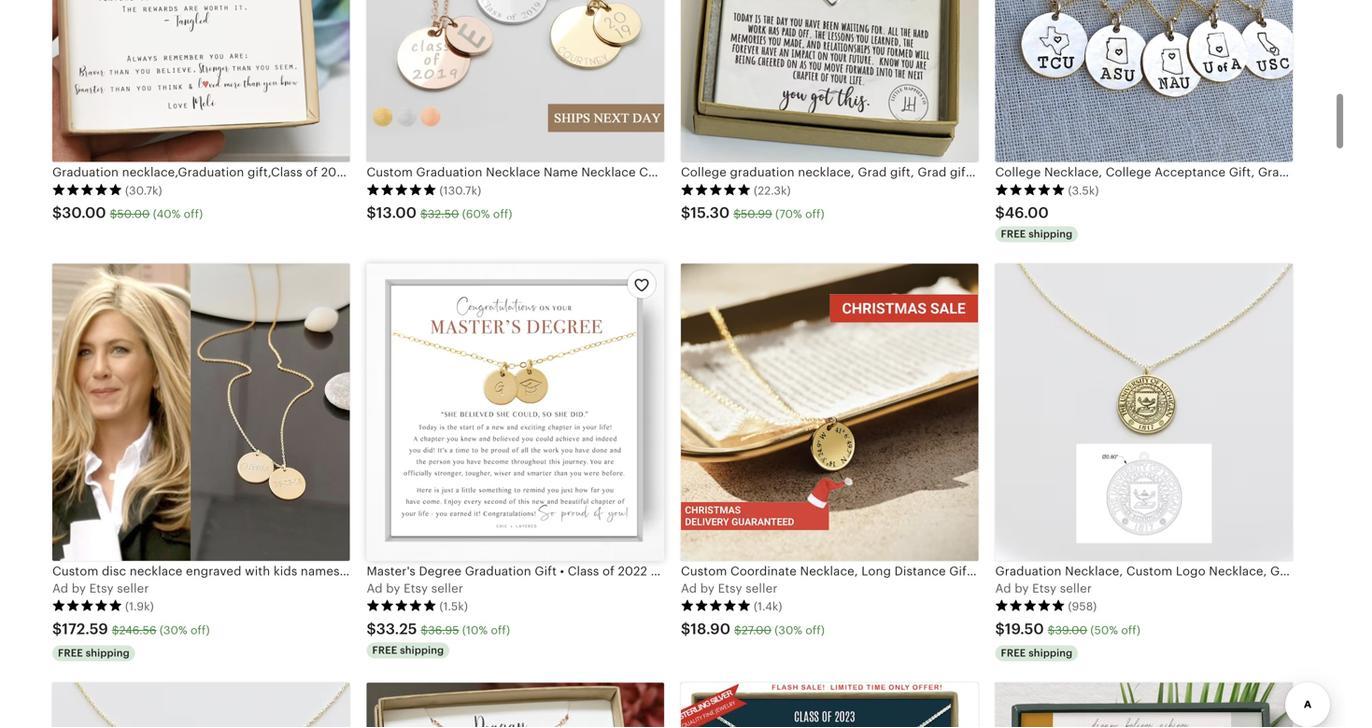 Task type: vqa. For each thing, say whether or not it's contained in the screenshot.


Task type: locate. For each thing, give the bounding box(es) containing it.
2 y from the left
[[394, 582, 400, 596]]

off) right 246.56
[[191, 624, 210, 637]]

1 seller from the left
[[117, 582, 149, 596]]

y up the 33.25
[[394, 582, 400, 596]]

5 out of 5 stars image
[[52, 183, 122, 197], [367, 183, 437, 197], [681, 183, 751, 197], [995, 183, 1065, 197], [52, 600, 122, 613], [367, 600, 437, 613], [681, 600, 751, 613], [995, 600, 1065, 613]]

a d b y etsy seller up (1.4k)
[[681, 582, 778, 596]]

2 a d b y etsy seller from the left
[[367, 582, 463, 596]]

5 out of 5 stars image up 15.30
[[681, 183, 751, 197]]

seller for 172.59
[[117, 582, 149, 596]]

15.30
[[691, 205, 730, 221]]

shipping down '36.95'
[[400, 645, 444, 657]]

(30% inside $ 172.59 $ 246.56 (30% off)
[[160, 624, 187, 637]]

$ inside $ 172.59 $ 246.56 (30% off)
[[112, 624, 119, 637]]

19.50
[[1005, 621, 1044, 638]]

(3.5k)
[[1068, 184, 1099, 197]]

32.50
[[428, 208, 459, 220]]

off) inside $ 172.59 $ 246.56 (30% off)
[[191, 624, 210, 637]]

off) right (40%
[[184, 208, 203, 220]]

graduation pearl necklace gift for her, college graduation, high school graduation gift for her, best friend gift college, sterling silver image
[[995, 683, 1293, 728]]

free down 46.00
[[1001, 229, 1026, 240]]

2 etsy from the left
[[404, 582, 428, 596]]

50.00
[[117, 208, 150, 220]]

off) inside $ 13.00 $ 32.50 (60% off)
[[493, 208, 512, 220]]

seller for 33.25
[[431, 582, 463, 596]]

3 a from the left
[[681, 582, 689, 596]]

y for 18.90
[[708, 582, 715, 596]]

$ 172.59 $ 246.56 (30% off)
[[52, 621, 210, 638]]

a d b y etsy seller for 19.50
[[995, 582, 1092, 596]]

$ inside $ 46.00 free shipping
[[995, 205, 1005, 221]]

(60%
[[462, 208, 490, 220]]

1 y from the left
[[79, 582, 86, 596]]

a up $ 19.50 $ 39.00 (50% off)
[[995, 582, 1004, 596]]

d up 172.59
[[60, 582, 68, 596]]

etsy up 172.59
[[89, 582, 114, 596]]

a d b y etsy seller for 18.90
[[681, 582, 778, 596]]

2 free shipping from the left
[[1001, 648, 1073, 659]]

seller up (1.5k) at bottom left
[[431, 582, 463, 596]]

5 out of 5 stars image for (958)
[[995, 600, 1065, 613]]

d for 19.50
[[1004, 582, 1011, 596]]

$ 33.25 $ 36.95 (10% off) free shipping
[[367, 621, 510, 657]]

1 free shipping from the left
[[58, 648, 130, 659]]

y up 172.59
[[79, 582, 86, 596]]

0 horizontal spatial free shipping
[[58, 648, 130, 659]]

4 a d b y etsy seller from the left
[[995, 582, 1092, 596]]

5 out of 5 stars image up 13.00
[[367, 183, 437, 197]]

b for 19.50
[[1015, 582, 1023, 596]]

d up the 19.50
[[1004, 582, 1011, 596]]

etsy for 33.25
[[404, 582, 428, 596]]

(130.7k)
[[440, 184, 481, 197]]

1 a from the left
[[52, 582, 61, 596]]

d up the 33.25
[[375, 582, 383, 596]]

(958)
[[1068, 601, 1097, 613]]

5 out of 5 stars image for (1.5k)
[[367, 600, 437, 613]]

off) inside $ 15.30 $ 50.99 (70% off)
[[805, 208, 825, 220]]

off) inside $ 19.50 $ 39.00 (50% off)
[[1121, 624, 1141, 637]]

1 b from the left
[[72, 582, 80, 596]]

free down the 33.25
[[372, 645, 397, 657]]

d for 172.59
[[60, 582, 68, 596]]

5 out of 5 stars image up 172.59
[[52, 600, 122, 613]]

3 etsy from the left
[[718, 582, 742, 596]]

free shipping down 172.59
[[58, 648, 130, 659]]

1 horizontal spatial graduation necklace, custom logo necklace, gold necklace, personalized college necklace, university graduation necklace, custom college gift image
[[995, 264, 1293, 562]]

off) inside $ 30.00 $ 50.00 (40% off)
[[184, 208, 203, 220]]

0 vertical spatial graduation necklace, custom logo necklace, gold necklace, personalized college necklace, university graduation necklace, custom college gift image
[[995, 264, 1293, 562]]

y up the 19.50
[[1022, 582, 1029, 596]]

$ inside $ 18.90 $ 27.00 (30% off)
[[734, 624, 742, 637]]

33.25
[[376, 621, 417, 638]]

$ inside $ 15.30 $ 50.99 (70% off)
[[734, 208, 741, 220]]

5 out of 5 stars image for (130.7k)
[[367, 183, 437, 197]]

4 y from the left
[[1022, 582, 1029, 596]]

a
[[52, 582, 61, 596], [367, 582, 375, 596], [681, 582, 689, 596], [995, 582, 1004, 596]]

0 horizontal spatial graduation necklace, custom logo necklace, gold necklace, personalized college necklace, university graduation necklace, custom college gift image
[[52, 683, 350, 728]]

seller up (1.9k)
[[117, 582, 149, 596]]

custom coordinate necklace, long distance gift, gps coordinates, custom coordinates, moving away gift, graduation gift, efn-23 image
[[681, 264, 979, 562]]

off) for 15.30
[[805, 208, 825, 220]]

a d b y etsy seller
[[52, 582, 149, 596], [367, 582, 463, 596], [681, 582, 778, 596], [995, 582, 1092, 596]]

b for 33.25
[[386, 582, 394, 596]]

3 y from the left
[[708, 582, 715, 596]]

off) right (60%
[[493, 208, 512, 220]]

off) inside $ 33.25 $ 36.95 (10% off) free shipping
[[491, 624, 510, 637]]

free
[[1001, 229, 1026, 240], [372, 645, 397, 657], [58, 648, 83, 659], [1001, 648, 1026, 659]]

b
[[72, 582, 80, 596], [386, 582, 394, 596], [700, 582, 708, 596], [1015, 582, 1023, 596]]

5 out of 5 stars image up 18.90
[[681, 600, 751, 613]]

d for 18.90
[[689, 582, 697, 596]]

off) for 33.25
[[491, 624, 510, 637]]

(30% inside $ 18.90 $ 27.00 (30% off)
[[775, 624, 803, 637]]

1 (30% from the left
[[160, 624, 187, 637]]

0 horizontal spatial (30%
[[160, 624, 187, 637]]

a up $ 172.59 $ 246.56 (30% off)
[[52, 582, 61, 596]]

$ 18.90 $ 27.00 (30% off)
[[681, 621, 825, 638]]

(30%
[[160, 624, 187, 637], [775, 624, 803, 637]]

shipping down 46.00
[[1029, 229, 1073, 240]]

b up the 33.25
[[386, 582, 394, 596]]

1 horizontal spatial (30%
[[775, 624, 803, 637]]

b up 172.59
[[72, 582, 80, 596]]

(50%
[[1091, 624, 1118, 637]]

36.95
[[428, 624, 459, 637]]

b up the 19.50
[[1015, 582, 1023, 596]]

off) right the (70%
[[805, 208, 825, 220]]

$
[[52, 205, 62, 221], [367, 205, 376, 221], [681, 205, 691, 221], [995, 205, 1005, 221], [110, 208, 117, 220], [420, 208, 428, 220], [734, 208, 741, 220], [52, 621, 62, 638], [367, 621, 376, 638], [681, 621, 691, 638], [995, 621, 1005, 638], [112, 624, 119, 637], [421, 624, 428, 637], [734, 624, 742, 637], [1048, 624, 1055, 637]]

free shipping down the 19.50
[[1001, 648, 1073, 659]]

27.00
[[742, 624, 772, 637]]

a up $ 18.90 $ 27.00 (30% off)
[[681, 582, 689, 596]]

$ 46.00 free shipping
[[995, 205, 1073, 240]]

seller up (1.4k)
[[746, 582, 778, 596]]

1 horizontal spatial free shipping
[[1001, 648, 1073, 659]]

1 etsy from the left
[[89, 582, 114, 596]]

y for 19.50
[[1022, 582, 1029, 596]]

(70%
[[775, 208, 802, 220]]

etsy up 18.90
[[718, 582, 742, 596]]

off) for 18.90
[[806, 624, 825, 637]]

y up 18.90
[[708, 582, 715, 596]]

3 a d b y etsy seller from the left
[[681, 582, 778, 596]]

5 out of 5 stars image for (1.9k)
[[52, 600, 122, 613]]

$ 13.00 $ 32.50 (60% off)
[[367, 205, 512, 221]]

off)
[[184, 208, 203, 220], [493, 208, 512, 220], [805, 208, 825, 220], [191, 624, 210, 637], [491, 624, 510, 637], [806, 624, 825, 637], [1121, 624, 1141, 637]]

y
[[79, 582, 86, 596], [394, 582, 400, 596], [708, 582, 715, 596], [1022, 582, 1029, 596]]

a d b y etsy seller for 172.59
[[52, 582, 149, 596]]

off) right (10%
[[491, 624, 510, 637]]

4 etsy from the left
[[1032, 582, 1057, 596]]

3 seller from the left
[[746, 582, 778, 596]]

2 seller from the left
[[431, 582, 463, 596]]

off) right "27.00"
[[806, 624, 825, 637]]

1 a d b y etsy seller from the left
[[52, 582, 149, 596]]

d up 18.90
[[689, 582, 697, 596]]

a d b y etsy seller up (1.5k) at bottom left
[[367, 582, 463, 596]]

5 out of 5 stars image up the 33.25
[[367, 600, 437, 613]]

etsy up the 33.25
[[404, 582, 428, 596]]

(30% down (1.4k)
[[775, 624, 803, 637]]

shipping
[[1029, 229, 1073, 240], [400, 645, 444, 657], [86, 648, 130, 659], [1029, 648, 1073, 659]]

2 d from the left
[[375, 582, 383, 596]]

seller
[[117, 582, 149, 596], [431, 582, 463, 596], [746, 582, 778, 596], [1060, 582, 1092, 596]]

b for 18.90
[[700, 582, 708, 596]]

13.00
[[376, 205, 417, 221]]

a up $ 33.25 $ 36.95 (10% off) free shipping
[[367, 582, 375, 596]]

(1.4k)
[[754, 601, 782, 613]]

b for 172.59
[[72, 582, 80, 596]]

off) inside $ 18.90 $ 27.00 (30% off)
[[806, 624, 825, 637]]

college necklace, college acceptance gift, graduation necklace, graduation gift, new college gift, college admission gift, class of 2023 image
[[995, 0, 1293, 162]]

5 out of 5 stars image for (22.3k)
[[681, 183, 751, 197]]

a d b y etsy seller up (1.9k)
[[52, 582, 149, 596]]

2 b from the left
[[386, 582, 394, 596]]

5 out of 5 stars image up 46.00
[[995, 183, 1065, 197]]

(30% right 246.56
[[160, 624, 187, 637]]

free shipping
[[58, 648, 130, 659], [1001, 648, 1073, 659]]

a for 172.59
[[52, 582, 61, 596]]

master's degree graduation gift • class of 2022 • masters student gift • master's graduation • ma graduation gift • mba graduation gift image
[[367, 264, 664, 562]]

3 b from the left
[[700, 582, 708, 596]]

46.00
[[1005, 205, 1049, 221]]

free inside $ 33.25 $ 36.95 (10% off) free shipping
[[372, 645, 397, 657]]

1 d from the left
[[60, 582, 68, 596]]

seller up (958)
[[1060, 582, 1092, 596]]

4 a from the left
[[995, 582, 1004, 596]]

2 a from the left
[[367, 582, 375, 596]]

b up 18.90
[[700, 582, 708, 596]]

5 out of 5 stars image up 30.00
[[52, 183, 122, 197]]

$ inside $ 30.00 $ 50.00 (40% off)
[[110, 208, 117, 220]]

off) right (50% in the right of the page
[[1121, 624, 1141, 637]]

etsy
[[89, 582, 114, 596], [404, 582, 428, 596], [718, 582, 742, 596], [1032, 582, 1057, 596]]

a d b y etsy seller up (958)
[[995, 582, 1092, 596]]

d
[[60, 582, 68, 596], [375, 582, 383, 596], [689, 582, 697, 596], [1004, 582, 1011, 596]]

5 out of 5 stars image up the 19.50
[[995, 600, 1065, 613]]

etsy up the 19.50
[[1032, 582, 1057, 596]]

graduation necklace, custom logo necklace, gold necklace, personalized college necklace, university graduation necklace, custom college gift image
[[995, 264, 1293, 562], [52, 683, 350, 728]]

1 vertical spatial graduation necklace, custom logo necklace, gold necklace, personalized college necklace, university graduation necklace, custom college gift image
[[52, 683, 350, 728]]

2 (30% from the left
[[775, 624, 803, 637]]

4 seller from the left
[[1060, 582, 1092, 596]]

(30% for 172.59
[[160, 624, 187, 637]]

4 b from the left
[[1015, 582, 1023, 596]]

3 d from the left
[[689, 582, 697, 596]]

4 d from the left
[[1004, 582, 1011, 596]]

etsy for 19.50
[[1032, 582, 1057, 596]]



Task type: describe. For each thing, give the bounding box(es) containing it.
a for 18.90
[[681, 582, 689, 596]]

graduation necklace,graduation gift,class of 2023, grad necklace, high school grads, college grads ,compass necklace,graduating senior gifts image
[[52, 0, 350, 162]]

$ 30.00 $ 50.00 (40% off)
[[52, 205, 203, 221]]

$ inside $ 13.00 $ 32.50 (60% off)
[[420, 208, 428, 220]]

30.00
[[62, 205, 106, 221]]

etsy for 172.59
[[89, 582, 114, 596]]

a for 19.50
[[995, 582, 1004, 596]]

18.90
[[691, 621, 731, 638]]

custom disc necklace engraved with kids names and birthdays, baby name necklace in solid gold, yellow gold  or white gold, new mom necklace image
[[52, 264, 350, 562]]

d for 33.25
[[375, 582, 383, 596]]

(40%
[[153, 208, 181, 220]]

off) for 19.50
[[1121, 624, 1141, 637]]

5 out of 5 stars image for (30.7k)
[[52, 183, 122, 197]]

off) for 30.00
[[184, 208, 203, 220]]

5 out of 5 stars image for (3.5k)
[[995, 183, 1065, 197]]

(1.9k)
[[125, 601, 154, 613]]

172.59
[[62, 621, 108, 638]]

(22.3k)
[[754, 184, 791, 197]]

free shipping for 172.59
[[58, 648, 130, 659]]

off) for 172.59
[[191, 624, 210, 637]]

a for 33.25
[[367, 582, 375, 596]]

shipping inside $ 46.00 free shipping
[[1029, 229, 1073, 240]]

custom graduation necklace name necklace college graduation gift for women personalized graduation high school grad class of 2023 image
[[367, 0, 664, 162]]

free down 172.59
[[58, 648, 83, 659]]

free down the 19.50
[[1001, 648, 1026, 659]]

50.99
[[741, 208, 772, 220]]

5 out of 5 stars image for (1.4k)
[[681, 600, 751, 613]]

39.00
[[1055, 624, 1087, 637]]

(30.7k)
[[125, 184, 162, 197]]

(1.5k)
[[440, 601, 468, 613]]

seller for 19.50
[[1060, 582, 1092, 596]]

$ 19.50 $ 39.00 (50% off)
[[995, 621, 1141, 638]]

y for 33.25
[[394, 582, 400, 596]]

college graduation necklace, grad gift, grad gifts for her, grad gifts for girls, graduation necklace gift, graduation necklace for daughter image
[[681, 0, 979, 162]]

shipping inside $ 33.25 $ 36.95 (10% off) free shipping
[[400, 645, 444, 657]]

246.56
[[119, 624, 157, 637]]

(30% for 18.90
[[775, 624, 803, 637]]

$ 15.30 $ 50.99 (70% off)
[[681, 205, 825, 221]]

shipping down $ 19.50 $ 39.00 (50% off)
[[1029, 648, 1073, 659]]

graduation necklace,graduation gift,class of 2023, grad necklace, high school grads, college grads ,compass necklace image
[[367, 683, 664, 728]]

etsy for 18.90
[[718, 582, 742, 596]]

seller for 18.90
[[746, 582, 778, 596]]

off) for 13.00
[[493, 208, 512, 220]]

free shipping for 19.50
[[1001, 648, 1073, 659]]

y for 172.59
[[79, 582, 86, 596]]

shipping down 172.59
[[86, 648, 130, 659]]

$ inside $ 19.50 $ 39.00 (50% off)
[[1048, 624, 1055, 637]]

free inside $ 46.00 free shipping
[[1001, 229, 1026, 240]]

(10%
[[462, 624, 488, 637]]

graduation necklace gift for her, graduation gift, graduation necklace, personalized graduation gift,  sterling silver necklace image
[[681, 683, 979, 728]]

a d b y etsy seller for 33.25
[[367, 582, 463, 596]]



